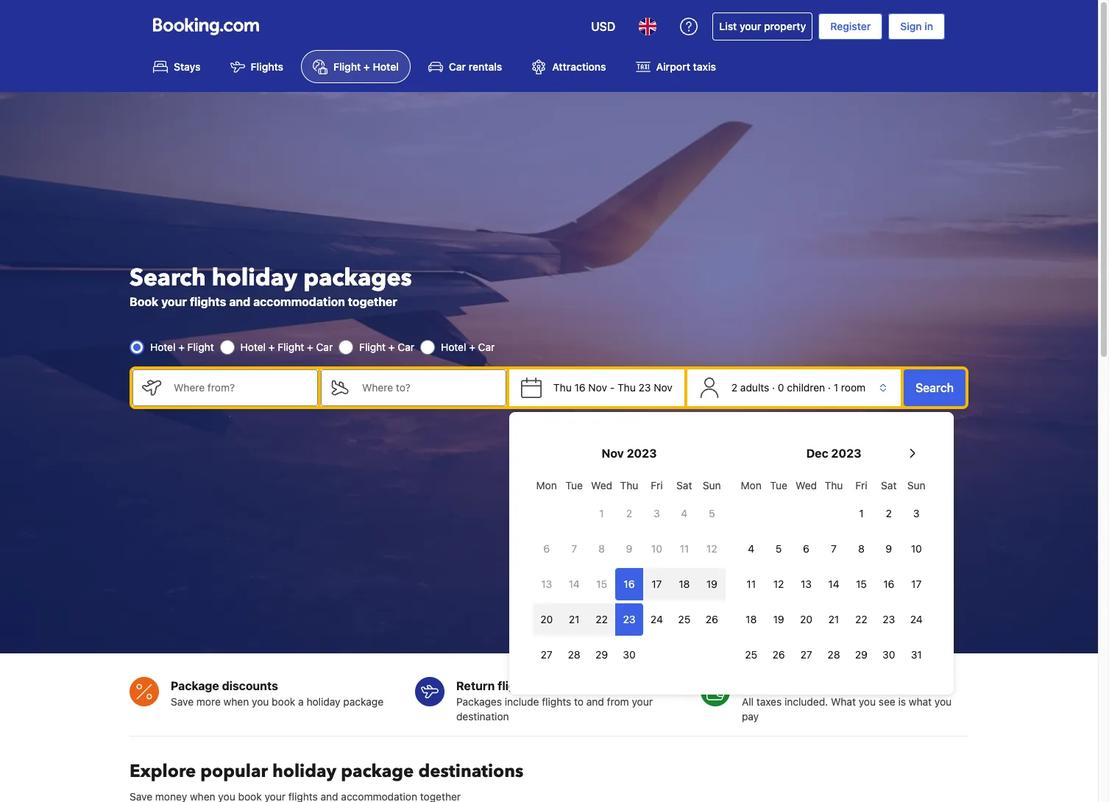 Task type: describe. For each thing, give the bounding box(es) containing it.
+ for hotel + flight + car
[[269, 341, 275, 353]]

rentals
[[469, 61, 502, 73]]

dec 2023
[[806, 447, 861, 460]]

register
[[830, 20, 871, 32]]

nov up 1 option
[[602, 447, 624, 460]]

explore popular holiday package destinations
[[130, 760, 524, 784]]

return
[[456, 680, 495, 693]]

4 for 4 'option' at the bottom right of page
[[748, 542, 755, 555]]

search holiday packages book your flights and accommodation together
[[130, 262, 412, 308]]

to
[[574, 696, 584, 708]]

17 Nov 2023 checkbox
[[643, 568, 671, 601]]

flights for holiday
[[190, 295, 226, 308]]

2 Dec 2023 checkbox
[[875, 498, 903, 530]]

18 Dec 2023 checkbox
[[738, 604, 765, 636]]

fri for nov 2023
[[651, 479, 663, 492]]

together
[[348, 295, 397, 308]]

list
[[719, 20, 737, 32]]

usd
[[591, 20, 616, 33]]

12 Dec 2023 checkbox
[[765, 568, 793, 601]]

23 for 23 checkbox
[[883, 613, 895, 626]]

9 Nov 2023 checkbox
[[616, 533, 643, 565]]

thu up 2 nov 2023 option
[[620, 479, 638, 492]]

22 for 22 nov 2023 option
[[596, 613, 608, 626]]

26 for '26' checkbox
[[706, 613, 718, 626]]

17 for 17 checkbox
[[911, 578, 922, 590]]

5 for 5 nov 2023 option
[[709, 507, 715, 520]]

2 adults · 0 children · 1 room
[[732, 381, 866, 394]]

hotel + flight
[[150, 341, 214, 353]]

1 · from the left
[[772, 381, 775, 394]]

6 for '6' 'option'
[[543, 542, 550, 555]]

thu right -
[[618, 381, 636, 394]]

more
[[196, 696, 221, 708]]

include
[[505, 696, 539, 708]]

22 Dec 2023 checkbox
[[848, 604, 875, 636]]

0 vertical spatial 25
[[678, 613, 691, 626]]

what
[[909, 696, 932, 708]]

0 horizontal spatial 16
[[574, 381, 586, 394]]

16 for 16 option
[[883, 578, 895, 590]]

6 for 6 dec 2023 option
[[803, 542, 810, 555]]

your inside search holiday packages book your flights and accommodation together
[[161, 295, 187, 308]]

hotel for hotel + car
[[441, 341, 466, 353]]

flight inside flight + hotel link
[[333, 61, 361, 73]]

is
[[898, 696, 906, 708]]

9 for 9 nov 2023 "checkbox"
[[626, 542, 633, 555]]

7 Nov 2023 checkbox
[[560, 533, 588, 565]]

nov 2023
[[602, 447, 657, 460]]

3 Dec 2023 checkbox
[[903, 498, 930, 530]]

1 for dec 2023
[[859, 507, 864, 520]]

Where to? field
[[350, 369, 506, 406]]

airport taxis link
[[624, 50, 728, 83]]

pay
[[742, 710, 759, 723]]

sign in
[[900, 20, 933, 32]]

15 Dec 2023 checkbox
[[848, 568, 875, 601]]

explore
[[130, 760, 196, 784]]

23 Dec 2023 checkbox
[[875, 604, 903, 636]]

7 for 7 nov 2023 checkbox
[[571, 542, 577, 555]]

17 cell
[[643, 565, 671, 601]]

package discounts save more when you book a holiday package
[[171, 680, 384, 708]]

16 cell
[[616, 565, 643, 601]]

stays link
[[141, 50, 212, 83]]

Where from? field
[[162, 369, 318, 406]]

flight + hotel
[[333, 61, 399, 73]]

29 Nov 2023 checkbox
[[588, 639, 616, 671]]

24 for the '24' "option"
[[910, 613, 923, 626]]

14 for 14 option
[[828, 578, 840, 590]]

26 for 26 dec 2023 checkbox
[[773, 648, 785, 661]]

2 vertical spatial holiday
[[272, 760, 337, 784]]

hotel + car
[[441, 341, 495, 353]]

fri for dec 2023
[[855, 479, 867, 492]]

20 Dec 2023 checkbox
[[793, 604, 820, 636]]

31
[[911, 648, 922, 661]]

21 Nov 2023 checkbox
[[560, 604, 588, 636]]

9 for 9 dec 2023 checkbox
[[886, 542, 892, 555]]

16 for 16 checkbox
[[624, 578, 635, 590]]

hotel for hotel + flight
[[150, 341, 176, 353]]

sign
[[900, 20, 922, 32]]

sun for nov 2023
[[703, 479, 721, 492]]

1 Nov 2023 checkbox
[[588, 498, 616, 530]]

29 for 29 dec 2023 option in the right of the page
[[855, 648, 868, 661]]

11 Nov 2023 checkbox
[[671, 533, 698, 565]]

27 for 27 dec 2023 checkbox
[[800, 648, 812, 661]]

30 for the 30 nov 2023 option at the bottom right
[[623, 648, 636, 661]]

in
[[925, 20, 933, 32]]

discounts
[[222, 680, 278, 693]]

19 for 19 option
[[706, 578, 718, 590]]

11 Dec 2023 checkbox
[[738, 568, 765, 601]]

sat for nov 2023
[[677, 479, 692, 492]]

hotel for hotel + flight + car
[[240, 341, 266, 353]]

thu 16 nov - thu 23 nov
[[553, 381, 673, 394]]

register link
[[819, 13, 883, 40]]

popular
[[200, 760, 268, 784]]

0
[[778, 381, 784, 394]]

28 Nov 2023 checkbox
[[560, 639, 588, 671]]

10 Nov 2023 checkbox
[[643, 533, 671, 565]]

19 for 19 checkbox
[[773, 613, 784, 626]]

17 Dec 2023 checkbox
[[903, 568, 930, 601]]

15 Nov 2023 checkbox
[[588, 568, 616, 601]]

0 vertical spatial your
[[740, 20, 761, 32]]

13 for 13 nov 2023 checkbox
[[541, 578, 552, 590]]

+ for hotel + car
[[469, 341, 475, 353]]

usd button
[[582, 9, 624, 44]]

list your property
[[719, 20, 806, 32]]

included.
[[785, 696, 828, 708]]

5 Nov 2023 checkbox
[[698, 498, 726, 530]]

sat for dec 2023
[[881, 479, 897, 492]]

+ for flight + hotel
[[364, 61, 370, 73]]

what
[[831, 696, 856, 708]]

24 Dec 2023 checkbox
[[903, 604, 930, 636]]

3 you from the left
[[935, 696, 952, 708]]

30 for 30 dec 2023 checkbox
[[883, 648, 895, 661]]

18 Nov 2023 checkbox
[[671, 568, 698, 601]]

save
[[171, 696, 194, 708]]

flight + hotel link
[[301, 50, 411, 83]]

sign in link
[[889, 13, 945, 40]]

property
[[764, 20, 806, 32]]

packages
[[303, 262, 412, 294]]

6 Nov 2023 checkbox
[[533, 533, 560, 565]]

28 for 28 option
[[568, 648, 580, 661]]

flight + car
[[359, 341, 414, 353]]

0 vertical spatial 12
[[707, 542, 717, 555]]

+ for hotel + flight
[[178, 341, 185, 353]]

23 Nov 2023 checkbox
[[616, 604, 643, 636]]

16 Nov 2023 checkbox
[[616, 568, 643, 601]]

25 Nov 2023 checkbox
[[671, 604, 698, 636]]

nov right -
[[654, 381, 673, 394]]

18 for "18 dec 2023" checkbox
[[746, 613, 757, 626]]

book
[[130, 295, 158, 308]]

21 for 21 checkbox
[[569, 613, 580, 626]]

holiday inside search holiday packages book your flights and accommodation together
[[212, 262, 297, 294]]

9 Dec 2023 checkbox
[[875, 533, 903, 565]]

grid for nov
[[533, 471, 726, 671]]

car rentals
[[449, 61, 502, 73]]

sun for dec 2023
[[907, 479, 926, 492]]

stays
[[174, 61, 201, 73]]

20 cell
[[533, 601, 560, 636]]

4 Nov 2023 checkbox
[[671, 498, 698, 530]]

1 horizontal spatial 1
[[834, 381, 838, 394]]

2 for dec 2023
[[886, 507, 892, 520]]

2 you from the left
[[859, 696, 876, 708]]

search button
[[904, 369, 966, 406]]

packages
[[456, 696, 502, 708]]



Task type: vqa. For each thing, say whether or not it's contained in the screenshot.


Task type: locate. For each thing, give the bounding box(es) containing it.
18 left 19 checkbox
[[746, 613, 757, 626]]

29 inside checkbox
[[595, 648, 608, 661]]

1 horizontal spatial 25
[[745, 648, 757, 661]]

19 Nov 2023 checkbox
[[698, 568, 726, 601]]

22 inside 22 nov 2023 option
[[596, 613, 608, 626]]

10 right 9 nov 2023 "checkbox"
[[651, 542, 662, 555]]

3 inside checkbox
[[913, 507, 920, 520]]

all taxes included. what you see is what you pay
[[742, 696, 952, 723]]

27 left 28 option
[[541, 648, 553, 661]]

5 inside checkbox
[[776, 542, 782, 555]]

flights down the included
[[542, 696, 571, 708]]

15 for the 15 dec 2023 option
[[856, 578, 867, 590]]

1 horizontal spatial 27
[[800, 648, 812, 661]]

from
[[607, 696, 629, 708]]

9
[[626, 542, 633, 555], [886, 542, 892, 555]]

search inside search holiday packages book your flights and accommodation together
[[130, 262, 206, 294]]

holiday
[[212, 262, 297, 294], [307, 696, 340, 708], [272, 760, 337, 784]]

6
[[543, 542, 550, 555], [803, 542, 810, 555]]

5 inside option
[[709, 507, 715, 520]]

1 28 from the left
[[568, 648, 580, 661]]

0 horizontal spatial 4
[[681, 507, 688, 520]]

1 vertical spatial 18
[[746, 613, 757, 626]]

6 right 5 dec 2023 checkbox
[[803, 542, 810, 555]]

30 inside 30 dec 2023 checkbox
[[883, 648, 895, 661]]

2 sat from the left
[[881, 479, 897, 492]]

14 inside 'checkbox'
[[569, 578, 580, 590]]

wed for dec 2023
[[796, 479, 817, 492]]

0 horizontal spatial you
[[252, 696, 269, 708]]

1 vertical spatial and
[[586, 696, 604, 708]]

30 Dec 2023 checkbox
[[875, 639, 903, 671]]

2 28 from the left
[[828, 648, 840, 661]]

2 2023 from the left
[[831, 447, 861, 460]]

9 inside 9 dec 2023 checkbox
[[886, 542, 892, 555]]

1 20 from the left
[[540, 613, 553, 626]]

1 vertical spatial search
[[916, 381, 954, 394]]

1 horizontal spatial 5
[[776, 542, 782, 555]]

attractions link
[[520, 50, 618, 83]]

6 inside option
[[803, 542, 810, 555]]

2 inside option
[[626, 507, 632, 520]]

0 horizontal spatial 20
[[540, 613, 553, 626]]

2 · from the left
[[828, 381, 831, 394]]

you left see at the bottom right of the page
[[859, 696, 876, 708]]

when
[[223, 696, 249, 708]]

fri up 3 option
[[651, 479, 663, 492]]

16 right 15 "option"
[[624, 578, 635, 590]]

14 Dec 2023 checkbox
[[820, 568, 848, 601]]

6 inside 'option'
[[543, 542, 550, 555]]

0 horizontal spatial tue
[[566, 479, 583, 492]]

21 cell
[[560, 601, 588, 636]]

1 14 from the left
[[569, 578, 580, 590]]

nov left -
[[588, 381, 607, 394]]

you
[[252, 696, 269, 708], [859, 696, 876, 708], [935, 696, 952, 708]]

22 left 23 option
[[596, 613, 608, 626]]

2 vertical spatial your
[[632, 696, 653, 708]]

24 for the 24 nov 2023 option
[[651, 613, 663, 626]]

11 left 12 checkbox
[[747, 578, 756, 590]]

1 fri from the left
[[651, 479, 663, 492]]

package inside package discounts save more when you book a holiday package
[[343, 696, 384, 708]]

5 Dec 2023 checkbox
[[765, 533, 793, 565]]

your right from
[[632, 696, 653, 708]]

16 inside checkbox
[[624, 578, 635, 590]]

booking.com online hotel reservations image
[[153, 18, 259, 35]]

1 left 2 nov 2023 option
[[599, 507, 604, 520]]

1 vertical spatial your
[[161, 295, 187, 308]]

26
[[706, 613, 718, 626], [773, 648, 785, 661]]

21 right the 20 option
[[569, 613, 580, 626]]

13 inside 13 checkbox
[[801, 578, 812, 590]]

23 right 22 option
[[883, 613, 895, 626]]

all
[[742, 696, 754, 708]]

13
[[541, 578, 552, 590], [801, 578, 812, 590]]

20 right 19 checkbox
[[800, 613, 813, 626]]

1 grid from the left
[[533, 471, 726, 671]]

1 22 from the left
[[596, 613, 608, 626]]

2023
[[627, 447, 657, 460], [831, 447, 861, 460]]

27 Nov 2023 checkbox
[[533, 639, 560, 671]]

1 horizontal spatial 29
[[855, 648, 868, 661]]

2 24 from the left
[[910, 613, 923, 626]]

25 left 26 dec 2023 checkbox
[[745, 648, 757, 661]]

0 horizontal spatial ·
[[772, 381, 775, 394]]

0 horizontal spatial 30
[[623, 648, 636, 661]]

1 3 from the left
[[654, 507, 660, 520]]

19 right 18 option
[[706, 578, 718, 590]]

1 9 from the left
[[626, 542, 633, 555]]

1 vertical spatial package
[[341, 760, 414, 784]]

3 Nov 2023 checkbox
[[643, 498, 671, 530]]

1 vertical spatial 11
[[747, 578, 756, 590]]

you right what
[[935, 696, 952, 708]]

2023 right the dec
[[831, 447, 861, 460]]

1 horizontal spatial 16
[[624, 578, 635, 590]]

2 fri from the left
[[855, 479, 867, 492]]

23 for 23 option
[[623, 613, 636, 626]]

dec
[[806, 447, 829, 460]]

sun up 5 nov 2023 option
[[703, 479, 721, 492]]

3 for nov 2023
[[654, 507, 660, 520]]

15 right 14 option
[[856, 578, 867, 590]]

18 cell
[[671, 565, 698, 601]]

1 horizontal spatial and
[[586, 696, 604, 708]]

and right to at the right bottom of page
[[586, 696, 604, 708]]

included
[[537, 680, 586, 693]]

1 horizontal spatial 12
[[773, 578, 784, 590]]

0 horizontal spatial fri
[[651, 479, 663, 492]]

19 left '20' checkbox
[[773, 613, 784, 626]]

2 15 from the left
[[856, 578, 867, 590]]

28 for '28 dec 2023' 'option'
[[828, 648, 840, 661]]

2023 for nov 2023
[[627, 447, 657, 460]]

16 Dec 2023 checkbox
[[875, 568, 903, 601]]

8 for 8 checkbox
[[858, 542, 865, 555]]

your inside 'return flights included packages include flights to and from your destination'
[[632, 696, 653, 708]]

0 vertical spatial 4
[[681, 507, 688, 520]]

16 inside option
[[883, 578, 895, 590]]

30 Nov 2023 checkbox
[[616, 639, 643, 671]]

+
[[364, 61, 370, 73], [178, 341, 185, 353], [269, 341, 275, 353], [307, 341, 313, 353], [389, 341, 395, 353], [469, 341, 475, 353]]

22 cell
[[588, 601, 616, 636]]

1 left 2 checkbox
[[859, 507, 864, 520]]

2 10 from the left
[[911, 542, 922, 555]]

flights
[[251, 61, 283, 73]]

0 horizontal spatial 5
[[709, 507, 715, 520]]

fri up the 1 option
[[855, 479, 867, 492]]

14
[[569, 578, 580, 590], [828, 578, 840, 590]]

9 right 8 checkbox
[[886, 542, 892, 555]]

0 horizontal spatial 24
[[651, 613, 663, 626]]

17 inside cell
[[652, 578, 662, 590]]

5 right 4 'option' at the bottom right of page
[[776, 542, 782, 555]]

1 horizontal spatial sun
[[907, 479, 926, 492]]

13 for 13 checkbox
[[801, 578, 812, 590]]

22 for 22 option
[[855, 613, 868, 626]]

wed down the dec
[[796, 479, 817, 492]]

1 horizontal spatial flights
[[498, 680, 534, 693]]

3
[[654, 507, 660, 520], [913, 507, 920, 520]]

1 horizontal spatial ·
[[828, 381, 831, 394]]

2 9 from the left
[[886, 542, 892, 555]]

0 horizontal spatial 18
[[679, 578, 690, 590]]

1 horizontal spatial tue
[[770, 479, 788, 492]]

0 horizontal spatial 15
[[596, 578, 607, 590]]

4 Dec 2023 checkbox
[[738, 533, 765, 565]]

sat up 4 "checkbox"
[[677, 479, 692, 492]]

11 for 11 checkbox at the right
[[680, 542, 689, 555]]

8 Dec 2023 checkbox
[[848, 533, 875, 565]]

21 for "21 dec 2023" option
[[829, 613, 839, 626]]

8 right 7 nov 2023 checkbox
[[599, 542, 605, 555]]

21 inside checkbox
[[569, 613, 580, 626]]

airport
[[656, 61, 690, 73]]

0 horizontal spatial flights
[[190, 295, 226, 308]]

search for search
[[916, 381, 954, 394]]

0 horizontal spatial 11
[[680, 542, 689, 555]]

23 inside checkbox
[[883, 613, 895, 626]]

0 horizontal spatial 10
[[651, 542, 662, 555]]

0 horizontal spatial grid
[[533, 471, 726, 671]]

search inside button
[[916, 381, 954, 394]]

12 Nov 2023 checkbox
[[698, 533, 726, 565]]

29 right 28 option
[[595, 648, 608, 661]]

8 inside checkbox
[[858, 542, 865, 555]]

sat
[[677, 479, 692, 492], [881, 479, 897, 492]]

28
[[568, 648, 580, 661], [828, 648, 840, 661]]

14 left the 15 dec 2023 option
[[828, 578, 840, 590]]

0 horizontal spatial mon
[[536, 479, 557, 492]]

0 vertical spatial 5
[[709, 507, 715, 520]]

see
[[879, 696, 896, 708]]

2 13 from the left
[[801, 578, 812, 590]]

18 inside option
[[679, 578, 690, 590]]

10 inside option
[[911, 542, 922, 555]]

3 inside option
[[654, 507, 660, 520]]

1 13 from the left
[[541, 578, 552, 590]]

2 Nov 2023 checkbox
[[616, 498, 643, 530]]

mon up '6' 'option'
[[536, 479, 557, 492]]

1 29 from the left
[[595, 648, 608, 661]]

· right children
[[828, 381, 831, 394]]

1 sun from the left
[[703, 479, 721, 492]]

14 left 15 "option"
[[569, 578, 580, 590]]

9 inside 9 nov 2023 "checkbox"
[[626, 542, 633, 555]]

1 vertical spatial 4
[[748, 542, 755, 555]]

accommodation
[[253, 295, 345, 308]]

20 for the 20 option
[[540, 613, 553, 626]]

22 Nov 2023 checkbox
[[588, 604, 616, 636]]

2 horizontal spatial your
[[740, 20, 761, 32]]

1 wed from the left
[[591, 479, 612, 492]]

destination
[[456, 710, 509, 723]]

0 horizontal spatial 29
[[595, 648, 608, 661]]

hotel
[[373, 61, 399, 73], [150, 341, 176, 353], [240, 341, 266, 353], [441, 341, 466, 353]]

mon
[[536, 479, 557, 492], [741, 479, 762, 492]]

20 inside checkbox
[[800, 613, 813, 626]]

20 inside option
[[540, 613, 553, 626]]

1 horizontal spatial 4
[[748, 542, 755, 555]]

4 right 3 option
[[681, 507, 688, 520]]

1 horizontal spatial 15
[[856, 578, 867, 590]]

list your property link
[[713, 13, 813, 40]]

24 right 23 checkbox
[[910, 613, 923, 626]]

2 mon from the left
[[741, 479, 762, 492]]

1 vertical spatial 12
[[773, 578, 784, 590]]

you inside package discounts save more when you book a holiday package
[[252, 696, 269, 708]]

1 vertical spatial 26
[[773, 648, 785, 661]]

3 right 2 checkbox
[[913, 507, 920, 520]]

24 inside option
[[651, 613, 663, 626]]

26 Nov 2023 checkbox
[[698, 604, 726, 636]]

7 left 8 option
[[571, 542, 577, 555]]

hotel + flight + car
[[240, 341, 333, 353]]

+ for flight + car
[[389, 341, 395, 353]]

19
[[706, 578, 718, 590], [773, 613, 784, 626]]

1 21 from the left
[[569, 613, 580, 626]]

0 horizontal spatial your
[[161, 295, 187, 308]]

holiday down a
[[272, 760, 337, 784]]

car
[[449, 61, 466, 73], [316, 341, 333, 353], [398, 341, 414, 353], [478, 341, 495, 353]]

25
[[678, 613, 691, 626], [745, 648, 757, 661]]

-
[[610, 381, 615, 394]]

8 inside option
[[599, 542, 605, 555]]

holiday right a
[[307, 696, 340, 708]]

16
[[574, 381, 586, 394], [624, 578, 635, 590], [883, 578, 895, 590]]

your
[[740, 20, 761, 32], [161, 295, 187, 308], [632, 696, 653, 708]]

11 inside checkbox
[[680, 542, 689, 555]]

1 horizontal spatial 3
[[913, 507, 920, 520]]

7 inside checkbox
[[571, 542, 577, 555]]

22 inside 22 option
[[855, 613, 868, 626]]

and left accommodation
[[229, 295, 250, 308]]

13 inside 13 nov 2023 checkbox
[[541, 578, 552, 590]]

1 horizontal spatial 22
[[855, 613, 868, 626]]

2 22 from the left
[[855, 613, 868, 626]]

25 right the 24 nov 2023 option
[[678, 613, 691, 626]]

27 for 27 nov 2023 option at bottom
[[541, 648, 553, 661]]

10 Dec 2023 checkbox
[[903, 533, 930, 565]]

2 horizontal spatial flights
[[542, 696, 571, 708]]

1 10 from the left
[[651, 542, 662, 555]]

4 left 5 dec 2023 checkbox
[[748, 542, 755, 555]]

1 Dec 2023 checkbox
[[848, 498, 875, 530]]

children
[[787, 381, 825, 394]]

2 tue from the left
[[770, 479, 788, 492]]

2 3 from the left
[[913, 507, 920, 520]]

4 for 4 "checkbox"
[[681, 507, 688, 520]]

room
[[841, 381, 866, 394]]

1 for nov 2023
[[599, 507, 604, 520]]

taxis
[[693, 61, 716, 73]]

your right list
[[740, 20, 761, 32]]

tue up 7 nov 2023 checkbox
[[566, 479, 583, 492]]

28 right 27 nov 2023 option at bottom
[[568, 648, 580, 661]]

1 27 from the left
[[541, 648, 553, 661]]

10 for 10 dec 2023 option on the right bottom
[[911, 542, 922, 555]]

0 vertical spatial 18
[[679, 578, 690, 590]]

· left 0
[[772, 381, 775, 394]]

0 horizontal spatial 14
[[569, 578, 580, 590]]

2 30 from the left
[[883, 648, 895, 661]]

airport taxis
[[656, 61, 716, 73]]

1 horizontal spatial 9
[[886, 542, 892, 555]]

1 17 from the left
[[652, 578, 662, 590]]

18 right 17 nov 2023 checkbox
[[679, 578, 690, 590]]

16 left -
[[574, 381, 586, 394]]

25 Dec 2023 checkbox
[[738, 639, 765, 671]]

1 horizontal spatial grid
[[738, 471, 930, 671]]

2 20 from the left
[[800, 613, 813, 626]]

0 horizontal spatial and
[[229, 295, 250, 308]]

car rentals link
[[417, 50, 514, 83]]

mon for nov
[[536, 479, 557, 492]]

1 horizontal spatial 26
[[773, 648, 785, 661]]

0 vertical spatial 11
[[680, 542, 689, 555]]

7 for 7 option
[[831, 542, 837, 555]]

26 Dec 2023 checkbox
[[765, 639, 793, 671]]

0 horizontal spatial 19
[[706, 578, 718, 590]]

17 for 17 nov 2023 checkbox
[[652, 578, 662, 590]]

23 right 22 nov 2023 option
[[623, 613, 636, 626]]

17 left 18 option
[[652, 578, 662, 590]]

24
[[651, 613, 663, 626], [910, 613, 923, 626]]

8 left 9 dec 2023 checkbox
[[858, 542, 865, 555]]

19 Dec 2023 checkbox
[[765, 604, 793, 636]]

18 for 18 option
[[679, 578, 690, 590]]

11 right 10 nov 2023 checkbox
[[680, 542, 689, 555]]

1 8 from the left
[[599, 542, 605, 555]]

flights inside search holiday packages book your flights and accommodation together
[[190, 295, 226, 308]]

8 for 8 option
[[599, 542, 605, 555]]

1 7 from the left
[[571, 542, 577, 555]]

27 Dec 2023 checkbox
[[793, 639, 820, 671]]

17 right 16 option
[[911, 578, 922, 590]]

11 inside option
[[747, 578, 756, 590]]

and
[[229, 295, 250, 308], [586, 696, 604, 708]]

0 horizontal spatial 9
[[626, 542, 633, 555]]

13 left 14 option
[[801, 578, 812, 590]]

2 7 from the left
[[831, 542, 837, 555]]

1 horizontal spatial search
[[916, 381, 954, 394]]

2023 for dec 2023
[[831, 447, 861, 460]]

1 30 from the left
[[623, 648, 636, 661]]

2 27 from the left
[[800, 648, 812, 661]]

27 right 26 dec 2023 checkbox
[[800, 648, 812, 661]]

20
[[540, 613, 553, 626], [800, 613, 813, 626]]

6 Dec 2023 checkbox
[[793, 533, 820, 565]]

4
[[681, 507, 688, 520], [748, 542, 755, 555]]

19 cell
[[698, 565, 726, 601]]

you down the discounts
[[252, 696, 269, 708]]

attractions
[[552, 61, 606, 73]]

1 horizontal spatial 11
[[747, 578, 756, 590]]

22
[[596, 613, 608, 626], [855, 613, 868, 626]]

thu left -
[[553, 381, 572, 394]]

2 for nov 2023
[[626, 507, 632, 520]]

24 left 25 option
[[651, 613, 663, 626]]

2
[[732, 381, 738, 394], [626, 507, 632, 520], [886, 507, 892, 520]]

29 Dec 2023 checkbox
[[848, 639, 875, 671]]

mon for dec
[[741, 479, 762, 492]]

1 horizontal spatial 2
[[732, 381, 738, 394]]

flights up include
[[498, 680, 534, 693]]

a
[[298, 696, 304, 708]]

tue
[[566, 479, 583, 492], [770, 479, 788, 492]]

flights up hotel + flight
[[190, 295, 226, 308]]

nov
[[588, 381, 607, 394], [654, 381, 673, 394], [602, 447, 624, 460]]

28 right 27 dec 2023 checkbox
[[828, 648, 840, 661]]

4 inside 'option'
[[748, 542, 755, 555]]

0 horizontal spatial 21
[[569, 613, 580, 626]]

and inside 'return flights included packages include flights to and from your destination'
[[586, 696, 604, 708]]

13 Nov 2023 checkbox
[[533, 568, 560, 601]]

2 horizontal spatial 23
[[883, 613, 895, 626]]

15 left 16 checkbox
[[596, 578, 607, 590]]

1 vertical spatial 25
[[745, 648, 757, 661]]

and inside search holiday packages book your flights and accommodation together
[[229, 295, 250, 308]]

0 vertical spatial package
[[343, 696, 384, 708]]

mon up 4 'option' at the bottom right of page
[[741, 479, 762, 492]]

18 inside checkbox
[[746, 613, 757, 626]]

2023 up 2 nov 2023 option
[[627, 447, 657, 460]]

0 horizontal spatial 25
[[678, 613, 691, 626]]

21
[[569, 613, 580, 626], [829, 613, 839, 626]]

fri
[[651, 479, 663, 492], [855, 479, 867, 492]]

5 right 4 "checkbox"
[[709, 507, 715, 520]]

26 inside checkbox
[[706, 613, 718, 626]]

2 right the 1 option
[[886, 507, 892, 520]]

1 horizontal spatial wed
[[796, 479, 817, 492]]

flights for flights
[[542, 696, 571, 708]]

1 horizontal spatial 23
[[639, 381, 651, 394]]

taxes
[[757, 696, 782, 708]]

2 horizontal spatial 1
[[859, 507, 864, 520]]

tue up 5 dec 2023 checkbox
[[770, 479, 788, 492]]

28 inside option
[[568, 648, 580, 661]]

20 for '20' checkbox
[[800, 613, 813, 626]]

16 right the 15 dec 2023 option
[[883, 578, 895, 590]]

tue for dec
[[770, 479, 788, 492]]

2 8 from the left
[[858, 542, 865, 555]]

1 horizontal spatial sat
[[881, 479, 897, 492]]

30 right 29 checkbox
[[623, 648, 636, 661]]

2 14 from the left
[[828, 578, 840, 590]]

29 for 29 checkbox
[[595, 648, 608, 661]]

0 horizontal spatial 27
[[541, 648, 553, 661]]

7 left 8 checkbox
[[831, 542, 837, 555]]

22 left 23 checkbox
[[855, 613, 868, 626]]

24 Nov 2023 checkbox
[[643, 604, 671, 636]]

1 horizontal spatial 21
[[829, 613, 839, 626]]

0 horizontal spatial 12
[[707, 542, 717, 555]]

1 left room
[[834, 381, 838, 394]]

1 horizontal spatial 18
[[746, 613, 757, 626]]

1 mon from the left
[[536, 479, 557, 492]]

12 right 11 option
[[773, 578, 784, 590]]

2 wed from the left
[[796, 479, 817, 492]]

20 Nov 2023 checkbox
[[533, 604, 560, 636]]

1 2023 from the left
[[627, 447, 657, 460]]

21 Dec 2023 checkbox
[[820, 604, 848, 636]]

0 horizontal spatial 3
[[654, 507, 660, 520]]

1 horizontal spatial mon
[[741, 479, 762, 492]]

·
[[772, 381, 775, 394], [828, 381, 831, 394]]

1 horizontal spatial 14
[[828, 578, 840, 590]]

grid
[[533, 471, 726, 671], [738, 471, 930, 671]]

11 for 11 option
[[747, 578, 756, 590]]

2 17 from the left
[[911, 578, 922, 590]]

2 left the adults
[[732, 381, 738, 394]]

1 sat from the left
[[677, 479, 692, 492]]

5
[[709, 507, 715, 520], [776, 542, 782, 555]]

holiday up accommodation
[[212, 262, 297, 294]]

0 horizontal spatial 1
[[599, 507, 604, 520]]

wed up 1 option
[[591, 479, 612, 492]]

+ inside flight + hotel link
[[364, 61, 370, 73]]

1 horizontal spatial you
[[859, 696, 876, 708]]

sun
[[703, 479, 721, 492], [907, 479, 926, 492]]

2 right 1 option
[[626, 507, 632, 520]]

book
[[272, 696, 295, 708]]

sun up the 3 checkbox
[[907, 479, 926, 492]]

10 inside checkbox
[[651, 542, 662, 555]]

3 left 4 "checkbox"
[[654, 507, 660, 520]]

19 inside option
[[706, 578, 718, 590]]

package
[[343, 696, 384, 708], [341, 760, 414, 784]]

26 inside checkbox
[[773, 648, 785, 661]]

your right book
[[161, 295, 187, 308]]

3 for dec 2023
[[913, 507, 920, 520]]

1 vertical spatial holiday
[[307, 696, 340, 708]]

29
[[595, 648, 608, 661], [855, 648, 868, 661]]

21 inside option
[[829, 613, 839, 626]]

14 for 14 nov 2023 'checkbox'
[[569, 578, 580, 590]]

wed for nov 2023
[[591, 479, 612, 492]]

6 left 7 nov 2023 checkbox
[[543, 542, 550, 555]]

23
[[639, 381, 651, 394], [623, 613, 636, 626], [883, 613, 895, 626]]

10 for 10 nov 2023 checkbox
[[651, 542, 662, 555]]

30 right 29 dec 2023 option in the right of the page
[[883, 648, 895, 661]]

15 inside "option"
[[596, 578, 607, 590]]

4 inside "checkbox"
[[681, 507, 688, 520]]

grid for dec
[[738, 471, 930, 671]]

23 inside option
[[623, 613, 636, 626]]

2 sun from the left
[[907, 479, 926, 492]]

7 Dec 2023 checkbox
[[820, 533, 848, 565]]

17
[[652, 578, 662, 590], [911, 578, 922, 590]]

8
[[599, 542, 605, 555], [858, 542, 865, 555]]

thu
[[553, 381, 572, 394], [618, 381, 636, 394], [620, 479, 638, 492], [825, 479, 843, 492]]

29 inside option
[[855, 648, 868, 661]]

13 left 14 nov 2023 'checkbox'
[[541, 578, 552, 590]]

sat up 2 checkbox
[[881, 479, 897, 492]]

0 vertical spatial holiday
[[212, 262, 297, 294]]

7 inside option
[[831, 542, 837, 555]]

1 you from the left
[[252, 696, 269, 708]]

8 Nov 2023 checkbox
[[588, 533, 616, 565]]

10 right 9 dec 2023 checkbox
[[911, 542, 922, 555]]

1 horizontal spatial 20
[[800, 613, 813, 626]]

30 inside the 30 nov 2023 option
[[623, 648, 636, 661]]

1 horizontal spatial fri
[[855, 479, 867, 492]]

12 right 11 checkbox at the right
[[707, 542, 717, 555]]

28 Dec 2023 checkbox
[[820, 639, 848, 671]]

tue for nov
[[566, 479, 583, 492]]

15 for 15 "option"
[[596, 578, 607, 590]]

package
[[171, 680, 219, 693]]

flights
[[190, 295, 226, 308], [498, 680, 534, 693], [542, 696, 571, 708]]

14 Nov 2023 checkbox
[[560, 568, 588, 601]]

0 vertical spatial 26
[[706, 613, 718, 626]]

thu down dec 2023
[[825, 479, 843, 492]]

5 for 5 dec 2023 checkbox
[[776, 542, 782, 555]]

0 horizontal spatial 22
[[596, 613, 608, 626]]

27 inside 27 nov 2023 option
[[541, 648, 553, 661]]

0 vertical spatial 19
[[706, 578, 718, 590]]

0 horizontal spatial 23
[[623, 613, 636, 626]]

2 6 from the left
[[803, 542, 810, 555]]

2 29 from the left
[[855, 648, 868, 661]]

holiday inside package discounts save more when you book a holiday package
[[307, 696, 340, 708]]

29 right '28 dec 2023' 'option'
[[855, 648, 868, 661]]

2 horizontal spatial 16
[[883, 578, 895, 590]]

31 Dec 2023 checkbox
[[903, 639, 930, 671]]

2 horizontal spatial 2
[[886, 507, 892, 520]]

9 left 10 nov 2023 checkbox
[[626, 542, 633, 555]]

23 cell
[[616, 601, 643, 636]]

destinations
[[418, 760, 524, 784]]

1 horizontal spatial 8
[[858, 542, 865, 555]]

1 horizontal spatial 28
[[828, 648, 840, 661]]

27
[[541, 648, 553, 661], [800, 648, 812, 661]]

24 inside "option"
[[910, 613, 923, 626]]

search for search holiday packages book your flights and accommodation together
[[130, 262, 206, 294]]

return flights included packages include flights to and from your destination
[[456, 680, 653, 723]]

1 vertical spatial flights
[[498, 680, 534, 693]]

0 horizontal spatial search
[[130, 262, 206, 294]]

1 15 from the left
[[596, 578, 607, 590]]

20 left 21 checkbox
[[540, 613, 553, 626]]

2 21 from the left
[[829, 613, 839, 626]]

adults
[[740, 381, 769, 394]]

1 horizontal spatial 13
[[801, 578, 812, 590]]

1 horizontal spatial your
[[632, 696, 653, 708]]

1 6 from the left
[[543, 542, 550, 555]]

1 horizontal spatial 2023
[[831, 447, 861, 460]]

23 right -
[[639, 381, 651, 394]]

27 inside 27 dec 2023 checkbox
[[800, 648, 812, 661]]

19 inside checkbox
[[773, 613, 784, 626]]

1 24 from the left
[[651, 613, 663, 626]]

search
[[130, 262, 206, 294], [916, 381, 954, 394]]

28 inside 'option'
[[828, 648, 840, 661]]

2 grid from the left
[[738, 471, 930, 671]]

21 right '20' checkbox
[[829, 613, 839, 626]]

13 Dec 2023 checkbox
[[793, 568, 820, 601]]

1 tue from the left
[[566, 479, 583, 492]]

flights link
[[218, 50, 295, 83]]

1 horizontal spatial 7
[[831, 542, 837, 555]]

14 inside option
[[828, 578, 840, 590]]

30
[[623, 648, 636, 661], [883, 648, 895, 661]]

0 horizontal spatial 8
[[599, 542, 605, 555]]

flight
[[333, 61, 361, 73], [187, 341, 214, 353], [278, 341, 304, 353], [359, 341, 386, 353]]

wed
[[591, 479, 612, 492], [796, 479, 817, 492]]

1 vertical spatial 19
[[773, 613, 784, 626]]

0 horizontal spatial 28
[[568, 648, 580, 661]]

0 horizontal spatial 2023
[[627, 447, 657, 460]]

2 inside checkbox
[[886, 507, 892, 520]]

15 inside option
[[856, 578, 867, 590]]

1 horizontal spatial 24
[[910, 613, 923, 626]]



